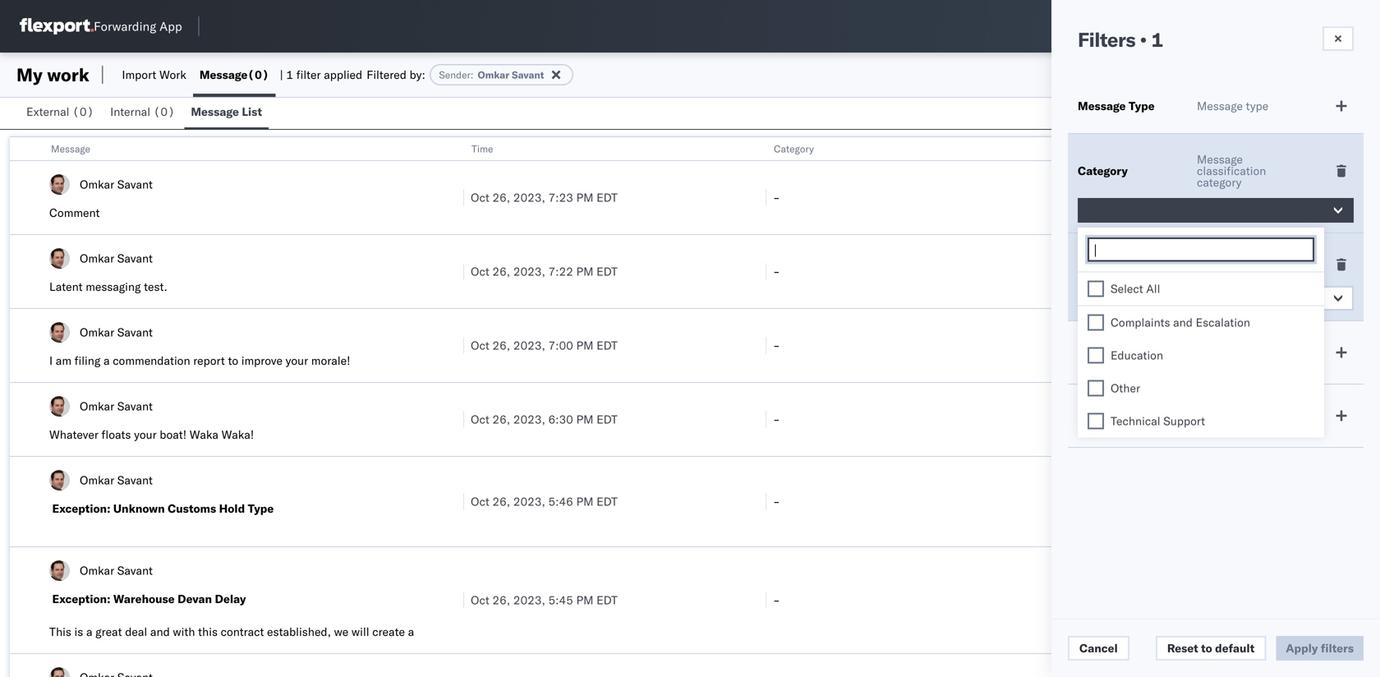 Task type: describe. For each thing, give the bounding box(es) containing it.
technical support
[[1111, 414, 1206, 428]]

omkar savant for oct 26, 2023, 6:30 pm edt
[[80, 399, 153, 413]]

am
[[56, 353, 71, 368]]

external (0) button
[[20, 97, 104, 129]]

message created date
[[1197, 403, 1286, 429]]

created date
[[1078, 408, 1151, 423]]

0 vertical spatial category
[[774, 143, 814, 155]]

is
[[74, 625, 83, 639]]

savant for oct 26, 2023, 5:45 pm edt
[[117, 563, 153, 578]]

related work item/shipment
[[1076, 143, 1205, 155]]

•
[[1140, 27, 1147, 52]]

pm for 6:30
[[576, 412, 594, 426]]

message for message
[[51, 143, 90, 155]]

oct for oct 26, 2023, 7:23 pm edt
[[471, 190, 490, 205]]

test.
[[144, 279, 167, 294]]

0 vertical spatial 1
[[1152, 27, 1163, 52]]

oct for oct 26, 2023, 5:46 pm edt
[[471, 494, 490, 509]]

omkar for oct 26, 2023, 7:23 pm edt
[[80, 177, 114, 191]]

- for oct 26, 2023, 7:00 pm edt
[[773, 338, 780, 353]]

26, for oct 26, 2023, 7:22 pm edt
[[493, 264, 510, 279]]

i
[[49, 353, 53, 368]]

oct for oct 26, 2023, 7:22 pm edt
[[471, 264, 490, 279]]

- for oct 26, 2023, 5:46 pm edt
[[773, 494, 780, 509]]

2023, for 7:00
[[513, 338, 545, 353]]

0 horizontal spatial a
[[86, 625, 92, 639]]

1 horizontal spatial a
[[104, 353, 110, 368]]

message for message (0)
[[200, 67, 248, 82]]

education
[[1111, 348, 1164, 362]]

message
[[1217, 263, 1263, 277]]

comment
[[49, 205, 100, 220]]

forwarding
[[94, 18, 156, 34]]

exception: for exception: warehouse devan delay
[[52, 592, 110, 606]]

all
[[1147, 281, 1161, 296]]

filter
[[296, 67, 321, 82]]

import
[[122, 67, 156, 82]]

5:45
[[548, 593, 573, 607]]

1 vertical spatial category
[[1078, 164, 1128, 178]]

omkar for oct 26, 2023, 5:45 pm edt
[[80, 563, 114, 578]]

whatever
[[49, 427, 98, 442]]

message type
[[1197, 99, 1269, 113]]

select all
[[1111, 281, 1161, 296]]

i am filing a commendation report to improve your morale!
[[49, 353, 350, 368]]

savant for oct 26, 2023, 6:30 pm edt
[[117, 399, 153, 413]]

458574 for oct 26, 2023, 7:23 pm edt
[[1110, 190, 1153, 205]]

edt for oct 26, 2023, 6:30 pm edt
[[597, 412, 618, 426]]

import work button
[[115, 53, 193, 97]]

message list button
[[184, 97, 269, 129]]

category
[[1197, 175, 1242, 189]]

select
[[1111, 281, 1144, 296]]

sent
[[1261, 251, 1283, 266]]

we
[[334, 625, 349, 639]]

flex- for oct 26, 2023, 7:22 pm edt
[[1076, 264, 1110, 279]]

2023, for 7:22
[[513, 264, 545, 279]]

:
[[471, 69, 474, 81]]

reset
[[1168, 641, 1199, 655]]

create
[[372, 625, 405, 639]]

message list
[[191, 104, 262, 119]]

hold
[[219, 501, 245, 516]]

flex- for oct 26, 2023, 7:00 pm edt
[[1076, 338, 1110, 353]]

omkar savant for oct 26, 2023, 5:46 pm edt
[[80, 473, 153, 487]]

date
[[1125, 408, 1151, 423]]

to inside button
[[1202, 641, 1213, 655]]

sender : omkar savant
[[439, 69, 544, 81]]

flex- 458574 for oct 26, 2023, 7:22 pm edt
[[1076, 264, 1153, 279]]

(0) for internal (0)
[[153, 104, 175, 119]]

0 horizontal spatial type
[[248, 501, 274, 516]]

internal
[[110, 104, 150, 119]]

exception: for exception: unknown customs hold type
[[52, 501, 110, 516]]

resize handle column header for category
[[1049, 137, 1068, 677]]

savant for oct 26, 2023, 7:22 pm edt
[[117, 251, 153, 265]]

work for my
[[47, 63, 89, 86]]

2023, for 6:30
[[513, 412, 545, 426]]

omkar for oct 26, 2023, 7:00 pm edt
[[80, 325, 114, 339]]

omkar for oct 26, 2023, 5:46 pm edt
[[80, 473, 114, 487]]

default
[[1215, 641, 1255, 655]]

oct 26, 2023, 5:46 pm edt
[[471, 494, 618, 509]]

and inside list box
[[1174, 315, 1193, 330]]

edt for oct 26, 2023, 5:46 pm edt
[[597, 494, 618, 509]]

oct 26, 2023, 5:45 pm edt
[[471, 593, 618, 607]]

none checkbox inside list box
[[1088, 347, 1104, 364]]

pm for 7:22
[[576, 264, 594, 279]]

reset to default
[[1168, 641, 1255, 655]]

| 1 filter applied filtered by:
[[280, 67, 426, 82]]

flex- 1854269
[[1076, 338, 1160, 353]]

pm for 5:46
[[576, 494, 594, 509]]

cancel
[[1080, 641, 1118, 655]]

escalation
[[1196, 315, 1251, 330]]

message classification category
[[1197, 152, 1267, 189]]

exception: unknown customs hold type
[[52, 501, 274, 516]]

message for message type
[[1197, 99, 1243, 113]]

0 vertical spatial type
[[1129, 99, 1155, 113]]

1 vertical spatial your
[[134, 427, 157, 442]]

26, for oct 26, 2023, 5:45 pm edt
[[493, 593, 510, 607]]

oct 26, 2023, 7:23 pm edt
[[471, 190, 618, 205]]

classification
[[1197, 164, 1267, 178]]

established,
[[267, 625, 331, 639]]

2023, for 7:23
[[513, 190, 545, 205]]

person who sent the message
[[1197, 251, 1283, 277]]

oct 26, 2023, 6:30 pm edt
[[471, 412, 618, 426]]

sender for sender : omkar savant
[[439, 69, 471, 81]]

7:23
[[548, 190, 573, 205]]

(0) for external (0)
[[72, 104, 94, 119]]

458574 for oct 26, 2023, 7:22 pm edt
[[1110, 264, 1153, 279]]

omkar inside button
[[1096, 291, 1133, 305]]

this is a great deal and with this contract established, we will create a lucrative partnership.
[[49, 625, 414, 655]]

savant inside button
[[1136, 291, 1174, 305]]

with
[[173, 625, 195, 639]]

warehouse
[[113, 592, 175, 606]]

waka
[[190, 427, 219, 442]]

list box containing select all
[[1078, 272, 1325, 438]]

5:46
[[548, 494, 573, 509]]

1854269
[[1110, 338, 1160, 353]]

26, for oct 26, 2023, 5:46 pm edt
[[493, 494, 510, 509]]

savant for oct 26, 2023, 5:46 pm edt
[[117, 473, 153, 487]]

shipment
[[1078, 345, 1131, 360]]

other
[[1111, 381, 1141, 395]]

work
[[159, 67, 186, 82]]

- for oct 26, 2023, 6:30 pm edt
[[773, 412, 780, 426]]

whatever floats your boat! waka waka!
[[49, 427, 254, 442]]

applied
[[324, 67, 363, 82]]

filing
[[74, 353, 101, 368]]

oct 26, 2023, 7:00 pm edt
[[471, 338, 618, 353]]

26, for oct 26, 2023, 7:00 pm edt
[[493, 338, 510, 353]]

omkar right ':'
[[478, 69, 510, 81]]

boat!
[[160, 427, 187, 442]]

reset to default button
[[1156, 636, 1267, 661]]

who
[[1236, 251, 1258, 266]]

devan
[[178, 592, 212, 606]]

created
[[1246, 403, 1286, 417]]

commendation
[[113, 353, 190, 368]]

oct for oct 26, 2023, 5:45 pm edt
[[471, 593, 490, 607]]

1366815
[[1110, 412, 1160, 426]]

unknown
[[113, 501, 165, 516]]



Task type: vqa. For each thing, say whether or not it's contained in the screenshot.
1st Upload Customs Clearance Documents link from the bottom
no



Task type: locate. For each thing, give the bounding box(es) containing it.
5 pm from the top
[[576, 494, 594, 509]]

(0) for message (0)
[[248, 67, 269, 82]]

458574 down related work item/shipment
[[1110, 190, 1153, 205]]

message
[[200, 67, 248, 82], [1078, 99, 1126, 113], [1197, 99, 1243, 113], [191, 104, 239, 119], [51, 143, 90, 155], [1197, 152, 1243, 166], [1197, 403, 1243, 417]]

omkar savant for oct 26, 2023, 7:00 pm edt
[[80, 325, 153, 339]]

omkar for oct 26, 2023, 7:22 pm edt
[[80, 251, 114, 265]]

external (0)
[[26, 104, 94, 119]]

2023, left 7:00
[[513, 338, 545, 353]]

oct for oct 26, 2023, 6:30 pm edt
[[471, 412, 490, 426]]

savant up commendation
[[117, 325, 153, 339]]

1
[[1152, 27, 1163, 52], [286, 67, 293, 82]]

1 horizontal spatial 1
[[1152, 27, 1163, 52]]

26, for oct 26, 2023, 6:30 pm edt
[[493, 412, 510, 426]]

omkar up warehouse
[[80, 563, 114, 578]]

1 pm from the top
[[576, 190, 594, 205]]

omkar up "complaints"
[[1096, 291, 1133, 305]]

type up related work item/shipment
[[1129, 99, 1155, 113]]

edt for oct 26, 2023, 7:23 pm edt
[[597, 190, 618, 205]]

and
[[1174, 315, 1193, 330], [150, 625, 170, 639]]

1 vertical spatial 458574
[[1110, 264, 1153, 279]]

0 horizontal spatial and
[[150, 625, 170, 639]]

0 horizontal spatial sender
[[439, 69, 471, 81]]

flex- 458574 up select
[[1076, 264, 1153, 279]]

forwarding app link
[[20, 18, 182, 35]]

complaints
[[1111, 315, 1171, 330]]

5 oct from the top
[[471, 494, 490, 509]]

this
[[49, 625, 71, 639]]

message (0)
[[200, 67, 269, 82]]

omkar up the filing
[[80, 325, 114, 339]]

omkar savant for oct 26, 2023, 7:23 pm edt
[[80, 177, 153, 191]]

3 oct from the top
[[471, 338, 490, 353]]

2023, for 5:46
[[513, 494, 545, 509]]

savant up "complaints"
[[1136, 291, 1174, 305]]

2 exception: from the top
[[52, 592, 110, 606]]

0 horizontal spatial your
[[134, 427, 157, 442]]

26, left the "6:30"
[[493, 412, 510, 426]]

message inside message classification category
[[1197, 152, 1243, 166]]

support
[[1164, 414, 1206, 428]]

partnership.
[[97, 641, 161, 655]]

2023, left 7:23
[[513, 190, 545, 205]]

2 resize handle column header from the left
[[746, 137, 766, 677]]

flex-
[[1076, 190, 1110, 205], [1076, 264, 1110, 279], [1076, 338, 1110, 353], [1076, 412, 1110, 426]]

app
[[160, 18, 182, 34]]

0 horizontal spatial category
[[774, 143, 814, 155]]

2023, left 5:45
[[513, 593, 545, 607]]

6 - from the top
[[773, 593, 780, 607]]

5 - from the top
[[773, 494, 780, 509]]

external
[[26, 104, 69, 119]]

edt right 5:45
[[597, 593, 618, 607]]

resize handle column header for time
[[746, 137, 766, 677]]

pm right 7:23
[[576, 190, 594, 205]]

2 edt from the top
[[597, 264, 618, 279]]

|
[[280, 67, 283, 82]]

2 oct from the top
[[471, 264, 490, 279]]

oct 26, 2023, 7:22 pm edt
[[471, 264, 618, 279]]

resize handle column header
[[444, 137, 463, 677], [746, 137, 766, 677], [1049, 137, 1068, 677], [1351, 137, 1371, 677]]

1 458574 from the top
[[1110, 190, 1153, 205]]

deal
[[125, 625, 147, 639]]

4 26, from the top
[[493, 412, 510, 426]]

and left escalation
[[1174, 315, 1193, 330]]

0 vertical spatial to
[[228, 353, 238, 368]]

edt for oct 26, 2023, 5:45 pm edt
[[597, 593, 618, 607]]

resize handle column header for related work item/shipment
[[1351, 137, 1371, 677]]

created
[[1078, 408, 1122, 423]]

1 flex- 458574 from the top
[[1076, 190, 1153, 205]]

work up external (0)
[[47, 63, 89, 86]]

a right create
[[408, 625, 414, 639]]

cancel button
[[1068, 636, 1130, 661]]

type right hold
[[248, 501, 274, 516]]

26, down 'time'
[[493, 190, 510, 205]]

1 vertical spatial sender
[[1078, 257, 1117, 272]]

item/shipment
[[1137, 143, 1205, 155]]

savant up test.
[[117, 251, 153, 265]]

omkar
[[478, 69, 510, 81], [80, 177, 114, 191], [80, 251, 114, 265], [1096, 291, 1133, 305], [80, 325, 114, 339], [80, 399, 114, 413], [80, 473, 114, 487], [80, 563, 114, 578]]

2 flex- from the top
[[1076, 264, 1110, 279]]

1 horizontal spatial to
[[1202, 641, 1213, 655]]

category
[[774, 143, 814, 155], [1078, 164, 1128, 178]]

to
[[228, 353, 238, 368], [1202, 641, 1213, 655]]

None checkbox
[[1088, 347, 1104, 364]]

4 2023, from the top
[[513, 412, 545, 426]]

filters • 1
[[1078, 27, 1163, 52]]

savant up unknown
[[117, 473, 153, 487]]

customs
[[168, 501, 216, 516]]

2023, left 5:46
[[513, 494, 545, 509]]

6 edt from the top
[[597, 593, 618, 607]]

1 horizontal spatial (0)
[[153, 104, 175, 119]]

pm right the 7:22
[[576, 264, 594, 279]]

flex- for oct 26, 2023, 7:23 pm edt
[[1076, 190, 1110, 205]]

6 pm from the top
[[576, 593, 594, 607]]

flex- up flex- 1854269
[[1076, 264, 1110, 279]]

2 horizontal spatial (0)
[[248, 67, 269, 82]]

omkar savant up "complaints"
[[1096, 291, 1174, 305]]

0 horizontal spatial 1
[[286, 67, 293, 82]]

sender up select
[[1078, 257, 1117, 272]]

- for oct 26, 2023, 7:23 pm edt
[[773, 190, 780, 205]]

list
[[242, 104, 262, 119]]

0 vertical spatial 458574
[[1110, 190, 1153, 205]]

omkar savant up unknown
[[80, 473, 153, 487]]

1 horizontal spatial sender
[[1078, 257, 1117, 272]]

to right reset
[[1202, 641, 1213, 655]]

6 26, from the top
[[493, 593, 510, 607]]

4 flex- from the top
[[1076, 412, 1110, 426]]

3 - from the top
[[773, 338, 780, 353]]

flex- for oct 26, 2023, 6:30 pm edt
[[1076, 412, 1110, 426]]

0 horizontal spatial (0)
[[72, 104, 94, 119]]

1 26, from the top
[[493, 190, 510, 205]]

import work
[[122, 67, 186, 82]]

edt right 7:00
[[597, 338, 618, 353]]

omkar up the latent messaging test.
[[80, 251, 114, 265]]

1 - from the top
[[773, 190, 780, 205]]

omkar savant up warehouse
[[80, 563, 153, 578]]

report
[[193, 353, 225, 368]]

savant
[[512, 69, 544, 81], [117, 177, 153, 191], [117, 251, 153, 265], [1136, 291, 1174, 305], [117, 325, 153, 339], [117, 399, 153, 413], [117, 473, 153, 487], [117, 563, 153, 578]]

pm right the "6:30"
[[576, 412, 594, 426]]

1 vertical spatial flex- 458574
[[1076, 264, 1153, 279]]

1 horizontal spatial category
[[1078, 164, 1128, 178]]

your left morale!
[[286, 353, 308, 368]]

complaints and escalation
[[1111, 315, 1251, 330]]

exception: left unknown
[[52, 501, 110, 516]]

pm right 5:45
[[576, 593, 594, 607]]

message up message list
[[200, 67, 248, 82]]

pm for 5:45
[[576, 593, 594, 607]]

0 vertical spatial sender
[[439, 69, 471, 81]]

1 vertical spatial type
[[248, 501, 274, 516]]

1 oct from the top
[[471, 190, 490, 205]]

a right the is
[[86, 625, 92, 639]]

omkar savant
[[80, 177, 153, 191], [80, 251, 153, 265], [1096, 291, 1174, 305], [80, 325, 153, 339], [80, 399, 153, 413], [80, 473, 153, 487], [80, 563, 153, 578]]

458574
[[1110, 190, 1153, 205], [1110, 264, 1153, 279]]

0 vertical spatial your
[[286, 353, 308, 368]]

work right 'related'
[[1113, 143, 1135, 155]]

(0) right the external
[[72, 104, 94, 119]]

4 pm from the top
[[576, 412, 594, 426]]

3 2023, from the top
[[513, 338, 545, 353]]

message inside button
[[191, 104, 239, 119]]

message up category
[[1197, 152, 1243, 166]]

latent
[[49, 279, 83, 294]]

omkar down floats
[[80, 473, 114, 487]]

omkar savant inside omkar savant button
[[1096, 291, 1174, 305]]

edt for oct 26, 2023, 7:00 pm edt
[[597, 338, 618, 353]]

2 458574 from the top
[[1110, 264, 1153, 279]]

(0) inside external (0) button
[[72, 104, 94, 119]]

3 pm from the top
[[576, 338, 594, 353]]

work for related
[[1113, 143, 1135, 155]]

oct down 'time'
[[471, 190, 490, 205]]

message left the type
[[1197, 99, 1243, 113]]

2 horizontal spatial a
[[408, 625, 414, 639]]

exception:
[[52, 501, 110, 516], [52, 592, 110, 606]]

0 vertical spatial exception:
[[52, 501, 110, 516]]

3 edt from the top
[[597, 338, 618, 353]]

edt right 5:46
[[597, 494, 618, 509]]

3 resize handle column header from the left
[[1049, 137, 1068, 677]]

1 vertical spatial to
[[1202, 641, 1213, 655]]

person
[[1197, 251, 1233, 266]]

sender
[[439, 69, 471, 81], [1078, 257, 1117, 272]]

omkar up floats
[[80, 399, 114, 413]]

oct left 5:46
[[471, 494, 490, 509]]

flexport. image
[[20, 18, 94, 35]]

2 26, from the top
[[493, 264, 510, 279]]

2023, left the "6:30"
[[513, 412, 545, 426]]

-
[[773, 190, 780, 205], [773, 264, 780, 279], [773, 338, 780, 353], [773, 412, 780, 426], [773, 494, 780, 509], [773, 593, 780, 607]]

a right the filing
[[104, 353, 110, 368]]

great
[[95, 625, 122, 639]]

6:30
[[548, 412, 573, 426]]

6 2023, from the top
[[513, 593, 545, 607]]

edt for oct 26, 2023, 7:22 pm edt
[[597, 264, 618, 279]]

savant for oct 26, 2023, 7:23 pm edt
[[117, 177, 153, 191]]

pm for 7:00
[[576, 338, 594, 353]]

flex- down 'related'
[[1076, 190, 1110, 205]]

message for message type
[[1078, 99, 1126, 113]]

flex- 1366815
[[1076, 412, 1160, 426]]

messaging
[[86, 279, 141, 294]]

7:00
[[548, 338, 573, 353]]

omkar savant for oct 26, 2023, 7:22 pm edt
[[80, 251, 153, 265]]

oct left 7:00
[[471, 338, 490, 353]]

message inside message created date
[[1197, 403, 1243, 417]]

list box
[[1078, 272, 1325, 438]]

to right report
[[228, 353, 238, 368]]

your
[[286, 353, 308, 368], [134, 427, 157, 442]]

morale!
[[311, 353, 350, 368]]

flex- 458574 down 'related'
[[1076, 190, 1153, 205]]

0 vertical spatial flex- 458574
[[1076, 190, 1153, 205]]

improve
[[241, 353, 283, 368]]

oct
[[471, 190, 490, 205], [471, 264, 490, 279], [471, 338, 490, 353], [471, 412, 490, 426], [471, 494, 490, 509], [471, 593, 490, 607]]

(0) inside internal (0) "button"
[[153, 104, 175, 119]]

26, left 7:00
[[493, 338, 510, 353]]

3 flex- from the top
[[1076, 338, 1110, 353]]

type
[[1129, 99, 1155, 113], [248, 501, 274, 516]]

omkar savant up floats
[[80, 399, 153, 413]]

and left with
[[150, 625, 170, 639]]

3 26, from the top
[[493, 338, 510, 353]]

omkar savant for oct 26, 2023, 5:45 pm edt
[[80, 563, 153, 578]]

message down external (0) button
[[51, 143, 90, 155]]

2023, left the 7:22
[[513, 264, 545, 279]]

your left boat!
[[134, 427, 157, 442]]

2 2023, from the top
[[513, 264, 545, 279]]

oct left 5:45
[[471, 593, 490, 607]]

forwarding app
[[94, 18, 182, 34]]

message for message created date
[[1197, 403, 1243, 417]]

omkar savant up 'messaging'
[[80, 251, 153, 265]]

message up 'related'
[[1078, 99, 1126, 113]]

4 resize handle column header from the left
[[1351, 137, 1371, 677]]

(0) left |
[[248, 67, 269, 82]]

date
[[1197, 414, 1220, 429]]

pm right 7:00
[[576, 338, 594, 353]]

1 horizontal spatial type
[[1129, 99, 1155, 113]]

Search Shipments (/) text field
[[1066, 14, 1224, 39]]

my
[[16, 63, 43, 86]]

omkar savant button
[[1078, 286, 1354, 311]]

savant up warehouse
[[117, 563, 153, 578]]

26, for oct 26, 2023, 7:23 pm edt
[[493, 190, 510, 205]]

edt right the "6:30"
[[597, 412, 618, 426]]

contract
[[221, 625, 264, 639]]

edt right 7:23
[[597, 190, 618, 205]]

4 oct from the top
[[471, 412, 490, 426]]

1 edt from the top
[[597, 190, 618, 205]]

(0) right internal
[[153, 104, 175, 119]]

savant down internal (0) "button"
[[117, 177, 153, 191]]

5 26, from the top
[[493, 494, 510, 509]]

5 2023, from the top
[[513, 494, 545, 509]]

1 vertical spatial 1
[[286, 67, 293, 82]]

26, left the 7:22
[[493, 264, 510, 279]]

savant for oct 26, 2023, 7:00 pm edt
[[117, 325, 153, 339]]

this
[[198, 625, 218, 639]]

oct left the 7:22
[[471, 264, 490, 279]]

my work
[[16, 63, 89, 86]]

- for oct 26, 2023, 7:22 pm edt
[[773, 264, 780, 279]]

(0)
[[248, 67, 269, 82], [72, 104, 94, 119], [153, 104, 175, 119]]

1 right •
[[1152, 27, 1163, 52]]

omkar savant up comment
[[80, 177, 153, 191]]

1 flex- from the top
[[1076, 190, 1110, 205]]

latent messaging test.
[[49, 279, 167, 294]]

resize handle column header for message
[[444, 137, 463, 677]]

0 vertical spatial and
[[1174, 315, 1193, 330]]

message for message list
[[191, 104, 239, 119]]

exception: up the is
[[52, 592, 110, 606]]

1 exception: from the top
[[52, 501, 110, 516]]

4 edt from the top
[[597, 412, 618, 426]]

6 oct from the top
[[471, 593, 490, 607]]

edt right the 7:22
[[597, 264, 618, 279]]

omkar for oct 26, 2023, 6:30 pm edt
[[80, 399, 114, 413]]

waka!
[[222, 427, 254, 442]]

2 - from the top
[[773, 264, 780, 279]]

sender right by:
[[439, 69, 471, 81]]

458574 up select
[[1110, 264, 1153, 279]]

1 vertical spatial and
[[150, 625, 170, 639]]

message left created in the bottom right of the page
[[1197, 403, 1243, 417]]

None checkbox
[[1088, 281, 1104, 297], [1088, 314, 1104, 331], [1088, 380, 1104, 396], [1088, 413, 1104, 429], [1088, 281, 1104, 297], [1088, 314, 1104, 331], [1088, 380, 1104, 396], [1088, 413, 1104, 429]]

1 horizontal spatial your
[[286, 353, 308, 368]]

1 resize handle column header from the left
[[444, 137, 463, 677]]

edt
[[597, 190, 618, 205], [597, 264, 618, 279], [597, 338, 618, 353], [597, 412, 618, 426], [597, 494, 618, 509], [597, 593, 618, 607]]

flex- left education
[[1076, 338, 1110, 353]]

0 horizontal spatial to
[[228, 353, 238, 368]]

flex- left technical
[[1076, 412, 1110, 426]]

savant up whatever floats your boat! waka waka!
[[117, 399, 153, 413]]

2 pm from the top
[[576, 264, 594, 279]]

flex- 458574 for oct 26, 2023, 7:23 pm edt
[[1076, 190, 1153, 205]]

1 vertical spatial exception:
[[52, 592, 110, 606]]

internal (0) button
[[104, 97, 184, 129]]

floats
[[101, 427, 131, 442]]

- for oct 26, 2023, 5:45 pm edt
[[773, 593, 780, 607]]

2 flex- 458574 from the top
[[1076, 264, 1153, 279]]

lucrative
[[49, 641, 94, 655]]

1 horizontal spatial work
[[1113, 143, 1135, 155]]

omkar up comment
[[80, 177, 114, 191]]

by:
[[410, 67, 426, 82]]

will
[[352, 625, 369, 639]]

pm for 7:23
[[576, 190, 594, 205]]

26, left 5:46
[[493, 494, 510, 509]]

internal (0)
[[110, 104, 175, 119]]

oct for oct 26, 2023, 7:00 pm edt
[[471, 338, 490, 353]]

sender for sender
[[1078, 257, 1117, 272]]

pm right 5:46
[[576, 494, 594, 509]]

message for message classification category
[[1197, 152, 1243, 166]]

0 horizontal spatial work
[[47, 63, 89, 86]]

oct left the "6:30"
[[471, 412, 490, 426]]

exception: warehouse devan delay
[[52, 592, 246, 606]]

2023, for 5:45
[[513, 593, 545, 607]]

4 - from the top
[[773, 412, 780, 426]]

flex- 458574
[[1076, 190, 1153, 205], [1076, 264, 1153, 279]]

1 2023, from the top
[[513, 190, 545, 205]]

None text field
[[1094, 243, 1313, 258]]

savant right ':'
[[512, 69, 544, 81]]

time
[[472, 143, 493, 155]]

1 right |
[[286, 67, 293, 82]]

5 edt from the top
[[597, 494, 618, 509]]

1 vertical spatial work
[[1113, 143, 1135, 155]]

1 horizontal spatial and
[[1174, 315, 1193, 330]]

0 vertical spatial work
[[47, 63, 89, 86]]

26, left 5:45
[[493, 593, 510, 607]]

omkar savant up the filing
[[80, 325, 153, 339]]

and inside "this is a great deal and with this contract established, we will create a lucrative partnership."
[[150, 625, 170, 639]]

message left list
[[191, 104, 239, 119]]



